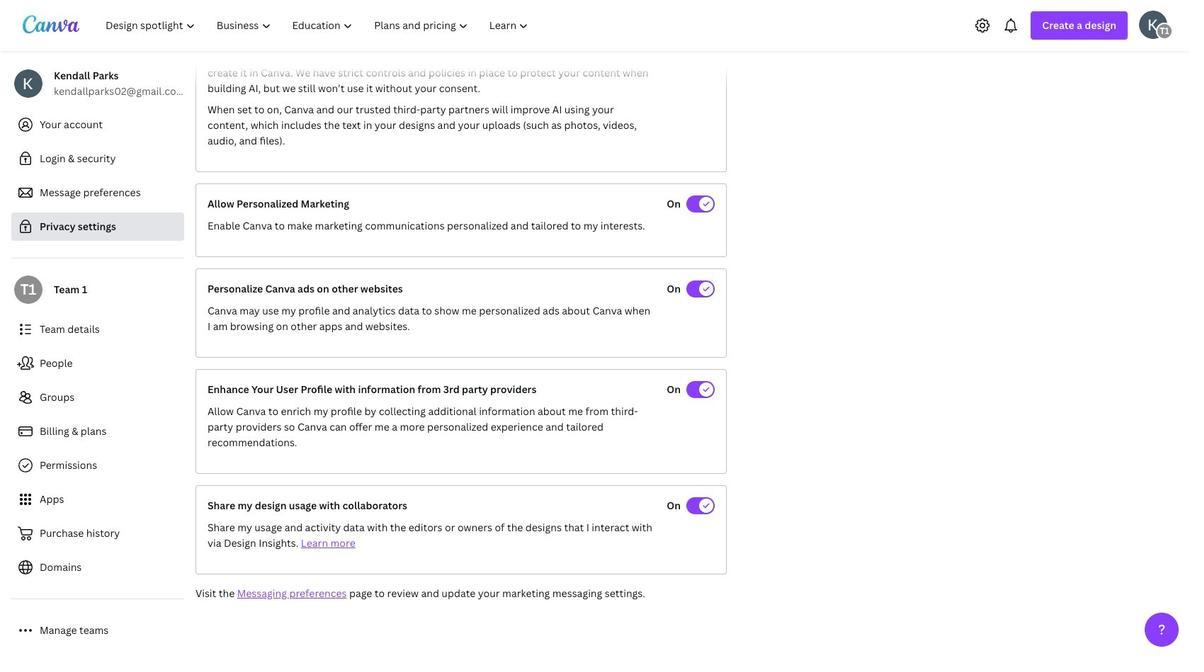 Task type: vqa. For each thing, say whether or not it's contained in the screenshot.
Community for Canva Design Community The go-to space and community for all Canva users to discuss everything Canva, or anything design-related.
no



Task type: describe. For each thing, give the bounding box(es) containing it.
team 1 image
[[14, 276, 43, 304]]

kendall parks image
[[1139, 10, 1168, 39]]

top level navigation element
[[96, 11, 541, 40]]



Task type: locate. For each thing, give the bounding box(es) containing it.
0 vertical spatial team 1 element
[[1156, 22, 1173, 39]]

team 1 image
[[1156, 22, 1173, 39]]

1 horizontal spatial team 1 element
[[1156, 22, 1173, 39]]

team 1 element
[[1156, 22, 1173, 39], [14, 276, 43, 304]]

0 horizontal spatial team 1 element
[[14, 276, 43, 304]]

1 vertical spatial team 1 element
[[14, 276, 43, 304]]



